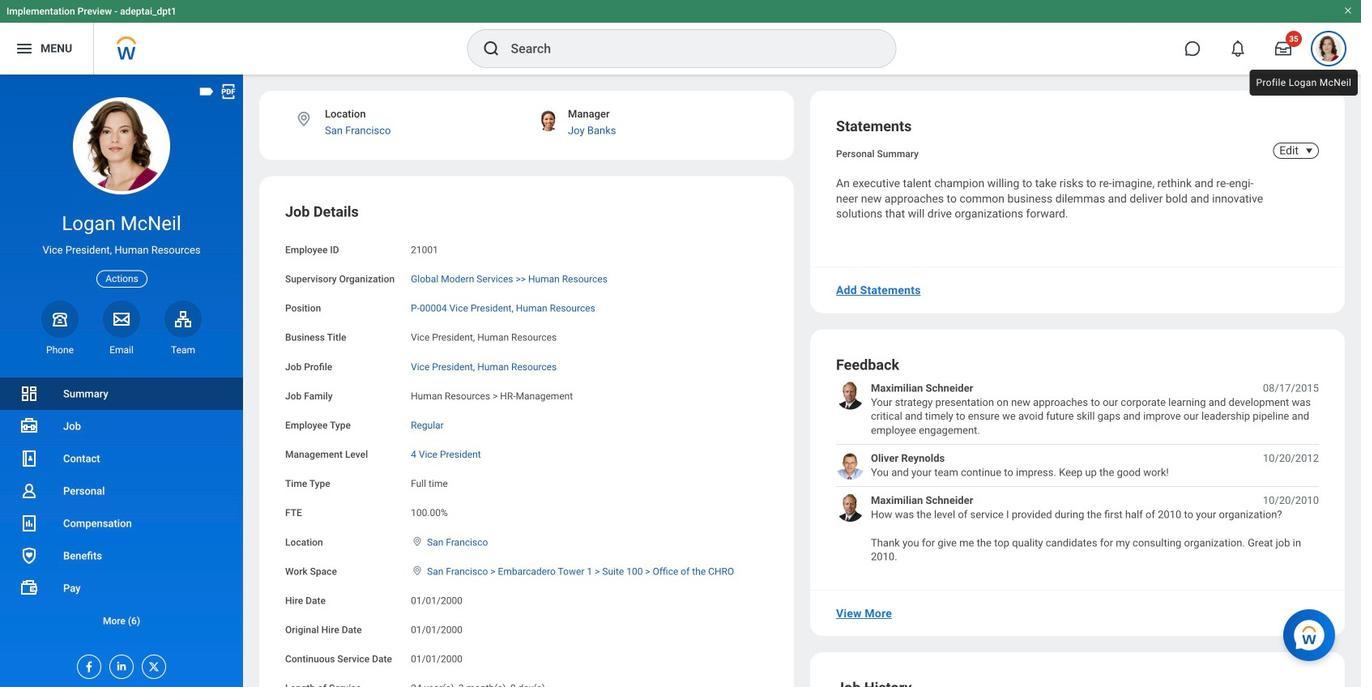 Task type: locate. For each thing, give the bounding box(es) containing it.
1 vertical spatial employee's photo (maximilian schneider) image
[[836, 494, 865, 522]]

employee's photo (oliver reynolds) image
[[836, 451, 865, 480]]

banner
[[0, 0, 1361, 75]]

1 vertical spatial location image
[[411, 565, 424, 576]]

employee's photo (maximilian schneider) image down employee's photo (oliver reynolds)
[[836, 494, 865, 522]]

tooltip
[[1247, 66, 1361, 99]]

personal summary element
[[836, 145, 919, 160]]

full time element
[[411, 475, 448, 490]]

2 location image from the top
[[411, 565, 424, 576]]

0 vertical spatial employee's photo (maximilian schneider) image
[[836, 381, 865, 410]]

facebook image
[[78, 656, 96, 673]]

x image
[[143, 656, 160, 673]]

tag image
[[198, 83, 216, 100]]

employee's photo (maximilian schneider) image
[[836, 381, 865, 410], [836, 494, 865, 522]]

employee's photo (maximilian schneider) image up employee's photo (oliver reynolds)
[[836, 381, 865, 410]]

linkedin image
[[110, 656, 128, 673]]

view team image
[[173, 309, 193, 329]]

navigation pane region
[[0, 75, 243, 687]]

1 horizontal spatial list
[[836, 381, 1319, 564]]

inbox large image
[[1276, 41, 1292, 57]]

profile logan mcneil image
[[1316, 36, 1342, 65]]

contact image
[[19, 449, 39, 468]]

list
[[0, 378, 243, 637], [836, 381, 1319, 564]]

email logan mcneil element
[[103, 343, 140, 357]]

group
[[285, 202, 768, 687]]

summary image
[[19, 384, 39, 404]]

0 vertical spatial location image
[[411, 536, 424, 547]]

0 horizontal spatial list
[[0, 378, 243, 637]]

location image
[[411, 536, 424, 547], [411, 565, 424, 576]]

phone logan mcneil element
[[41, 343, 79, 357]]

team logan mcneil element
[[165, 343, 202, 357]]

notifications large image
[[1230, 41, 1246, 57]]



Task type: vqa. For each thing, say whether or not it's contained in the screenshot.
chevron up small "image"
no



Task type: describe. For each thing, give the bounding box(es) containing it.
job image
[[19, 417, 39, 436]]

pay image
[[19, 579, 39, 598]]

1 employee's photo (maximilian schneider) image from the top
[[836, 381, 865, 410]]

personal image
[[19, 481, 39, 501]]

phone image
[[49, 309, 71, 329]]

view printable version (pdf) image
[[220, 83, 237, 100]]

location image
[[295, 110, 313, 128]]

2 employee's photo (maximilian schneider) image from the top
[[836, 494, 865, 522]]

1 location image from the top
[[411, 536, 424, 547]]

caret down image
[[1300, 144, 1319, 157]]

justify image
[[15, 39, 34, 58]]

benefits image
[[19, 546, 39, 566]]

compensation image
[[19, 514, 39, 533]]

close environment banner image
[[1344, 6, 1353, 15]]

Search Workday  search field
[[511, 31, 863, 66]]

search image
[[482, 39, 501, 58]]

mail image
[[112, 309, 131, 329]]



